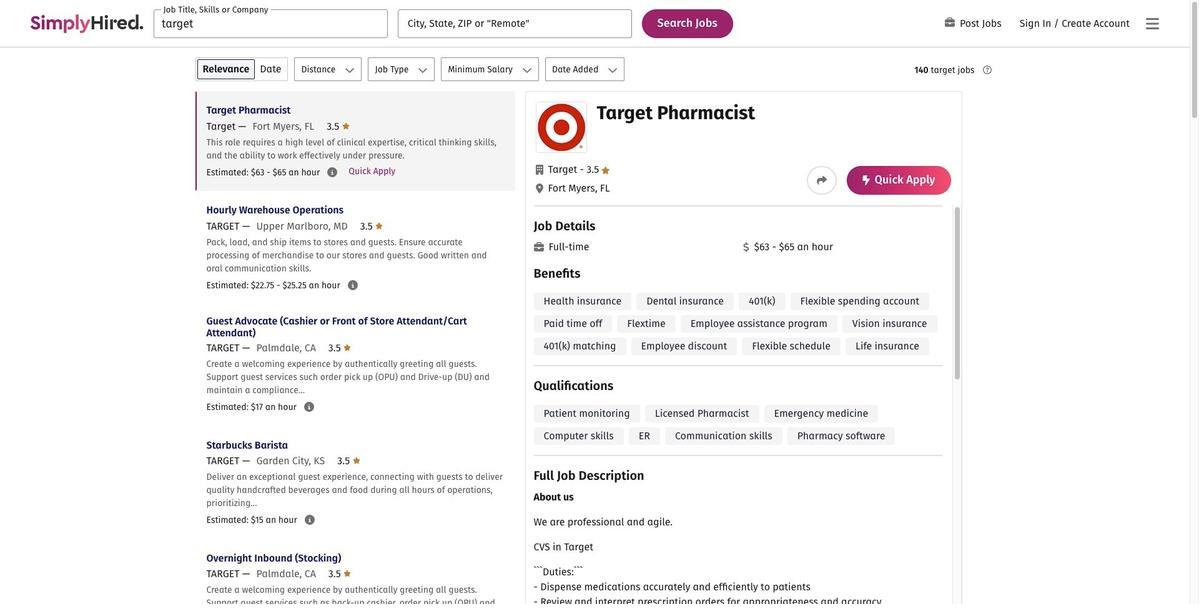 Task type: vqa. For each thing, say whether or not it's contained in the screenshot.
second option from the bottom of the page
no



Task type: locate. For each thing, give the bounding box(es) containing it.
star image
[[602, 167, 610, 174], [344, 343, 351, 353], [353, 456, 360, 466], [344, 569, 351, 579]]

1 vertical spatial star image
[[375, 221, 383, 231]]

bolt lightning image
[[862, 176, 870, 186]]

1 horizontal spatial star image
[[375, 221, 383, 231]]

None field
[[154, 9, 388, 38], [398, 9, 632, 38], [154, 9, 388, 38], [398, 9, 632, 38]]

star image
[[342, 121, 349, 131], [375, 221, 383, 231]]

location dot image
[[536, 184, 543, 194]]

list
[[195, 91, 515, 605]]

3.5 out of 5 stars element inside target pharmacist 'element'
[[577, 164, 610, 176]]

3.5 out of 5 stars element
[[327, 121, 349, 132], [577, 164, 610, 176], [360, 220, 383, 232], [328, 343, 351, 354], [337, 456, 360, 467], [328, 569, 351, 581]]

briefcase image inside target pharmacist 'element'
[[534, 242, 544, 252]]

0 vertical spatial briefcase image
[[945, 18, 955, 28]]

None text field
[[154, 9, 388, 38], [398, 9, 632, 38], [154, 9, 388, 38], [398, 9, 632, 38]]

1 horizontal spatial briefcase image
[[945, 18, 955, 28]]

sponsored jobs disclaimer image
[[983, 66, 992, 74]]

briefcase image
[[945, 18, 955, 28], [534, 242, 544, 252]]

company logo for target image
[[536, 102, 586, 152]]

simplyhired logo image
[[30, 14, 144, 33]]

building image
[[536, 165, 543, 175]]

0 horizontal spatial briefcase image
[[534, 242, 544, 252]]

job salary disclaimer image
[[328, 167, 338, 177], [348, 280, 358, 290], [304, 402, 314, 412], [305, 516, 315, 526]]

0 horizontal spatial star image
[[342, 121, 349, 131]]

1 vertical spatial briefcase image
[[534, 242, 544, 252]]



Task type: describe. For each thing, give the bounding box(es) containing it.
target pharmacist element
[[525, 91, 962, 605]]

main menu image
[[1146, 16, 1159, 31]]

share this job image
[[817, 176, 827, 186]]

0 vertical spatial star image
[[342, 121, 349, 131]]

dollar sign image
[[743, 242, 749, 252]]



